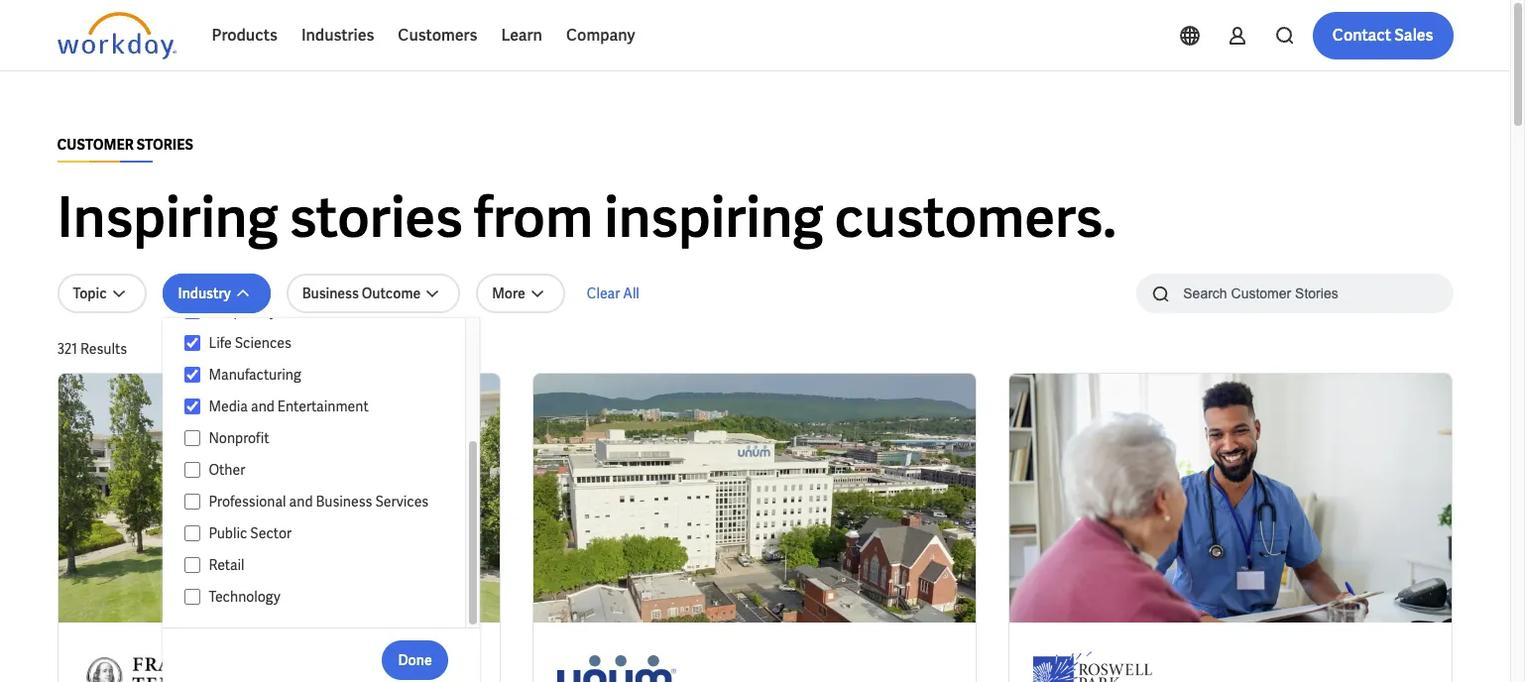 Task type: locate. For each thing, give the bounding box(es) containing it.
business up life sciences link
[[302, 285, 359, 302]]

done
[[398, 651, 432, 669]]

public sector link
[[201, 522, 446, 545]]

0 vertical spatial and
[[251, 398, 275, 416]]

professional
[[209, 493, 286, 511]]

inspiring stories from inspiring customers.
[[57, 181, 1117, 254]]

hospitality
[[209, 302, 277, 320]]

outcome
[[362, 285, 421, 302]]

unum image
[[558, 647, 677, 682]]

contact
[[1333, 25, 1391, 46]]

None checkbox
[[184, 334, 201, 352], [184, 398, 201, 416], [184, 429, 201, 447], [184, 461, 201, 479], [184, 556, 201, 574], [184, 334, 201, 352], [184, 398, 201, 416], [184, 429, 201, 447], [184, 461, 201, 479], [184, 556, 201, 574]]

from
[[474, 181, 593, 254]]

go to the homepage image
[[57, 12, 176, 60]]

clear all button
[[581, 274, 645, 313]]

0 vertical spatial business
[[302, 285, 359, 302]]

and up public sector link
[[289, 493, 313, 511]]

business
[[302, 285, 359, 302], [316, 493, 372, 511]]

1 vertical spatial and
[[289, 493, 313, 511]]

more button
[[476, 274, 565, 313]]

0 horizontal spatial and
[[251, 398, 275, 416]]

customers button
[[386, 12, 489, 60]]

life sciences link
[[201, 331, 446, 355]]

321 results
[[57, 340, 127, 358]]

and
[[251, 398, 275, 416], [289, 493, 313, 511]]

products
[[212, 25, 278, 46]]

life
[[209, 334, 232, 352]]

services
[[375, 493, 429, 511]]

customers.
[[835, 181, 1117, 254]]

business down other link
[[316, 493, 372, 511]]

sciences
[[235, 334, 291, 352]]

hospitality link
[[201, 299, 446, 323]]

clear
[[587, 285, 620, 302]]

inspiring
[[604, 181, 824, 254]]

nonprofit link
[[201, 426, 446, 450]]

public sector
[[209, 525, 292, 542]]

321
[[57, 340, 77, 358]]

other link
[[201, 458, 446, 482]]

and down the manufacturing at left bottom
[[251, 398, 275, 416]]

and for professional
[[289, 493, 313, 511]]

1 horizontal spatial and
[[289, 493, 313, 511]]

None checkbox
[[184, 302, 201, 320], [184, 366, 201, 384], [184, 493, 201, 511], [184, 525, 201, 542], [184, 588, 201, 606], [184, 302, 201, 320], [184, 366, 201, 384], [184, 493, 201, 511], [184, 525, 201, 542], [184, 588, 201, 606]]

media
[[209, 398, 248, 416]]

technology link
[[201, 585, 446, 609]]

public
[[209, 525, 247, 542]]

technology
[[209, 588, 280, 606]]

clear all
[[587, 285, 639, 302]]

company
[[566, 25, 635, 46]]



Task type: describe. For each thing, give the bounding box(es) containing it.
other
[[209, 461, 245, 479]]

products button
[[200, 12, 289, 60]]

customer
[[57, 136, 134, 154]]

retail
[[209, 556, 245, 574]]

contact sales link
[[1313, 12, 1453, 60]]

media and entertainment
[[209, 398, 369, 416]]

industry button
[[162, 274, 270, 313]]

business inside button
[[302, 285, 359, 302]]

entertainment
[[278, 398, 369, 416]]

topic button
[[57, 274, 146, 313]]

company button
[[554, 12, 647, 60]]

franklin templeton companies, llc image
[[82, 647, 256, 682]]

life sciences
[[209, 334, 291, 352]]

all
[[623, 285, 639, 302]]

industries button
[[289, 12, 386, 60]]

professional and business services link
[[201, 490, 446, 514]]

professional and business services
[[209, 493, 429, 511]]

retail link
[[201, 553, 446, 577]]

roswell park comprehensive cancer center (roswell park cancer institute) image
[[1034, 647, 1153, 682]]

learn button
[[489, 12, 554, 60]]

more
[[492, 285, 525, 302]]

sector
[[250, 525, 292, 542]]

business outcome
[[302, 285, 421, 302]]

customers
[[398, 25, 477, 46]]

manufacturing
[[209, 366, 301, 384]]

customer stories
[[57, 136, 193, 154]]

1 vertical spatial business
[[316, 493, 372, 511]]

nonprofit
[[209, 429, 269, 447]]

stories
[[289, 181, 463, 254]]

results
[[80, 340, 127, 358]]

done button
[[382, 640, 448, 680]]

industries
[[301, 25, 374, 46]]

media and entertainment link
[[201, 395, 446, 418]]

learn
[[501, 25, 542, 46]]

manufacturing link
[[201, 363, 446, 387]]

contact sales
[[1333, 25, 1433, 46]]

business outcome button
[[286, 274, 460, 313]]

inspiring
[[57, 181, 278, 254]]

topic
[[73, 285, 107, 302]]

stories
[[136, 136, 193, 154]]

and for media
[[251, 398, 275, 416]]

sales
[[1395, 25, 1433, 46]]

industry
[[178, 285, 231, 302]]

Search Customer Stories text field
[[1171, 276, 1414, 310]]



Task type: vqa. For each thing, say whether or not it's contained in the screenshot.
the rightmost Watch
no



